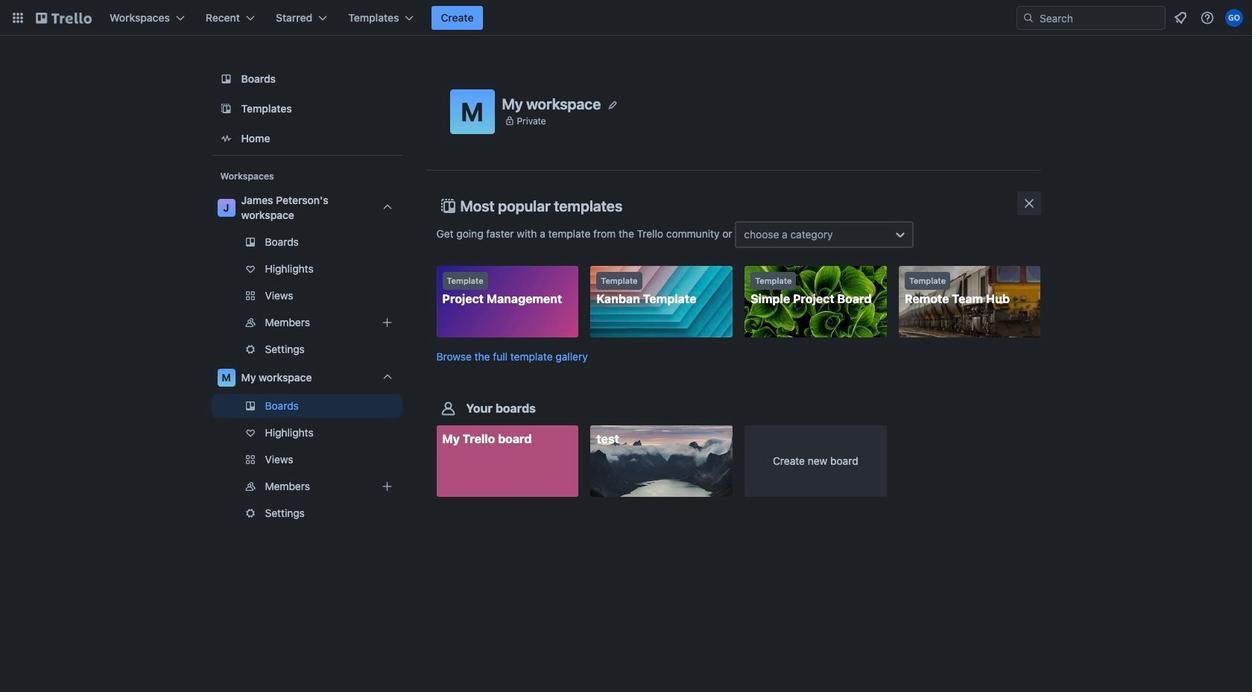 Task type: vqa. For each thing, say whether or not it's contained in the screenshot.
'Back to home' image
yes



Task type: describe. For each thing, give the bounding box(es) containing it.
home image
[[217, 130, 235, 148]]

0 notifications image
[[1172, 9, 1190, 27]]

board image
[[217, 70, 235, 88]]

gary orlando (garyorlando) image
[[1226, 9, 1244, 27]]

Search field
[[1035, 7, 1166, 28]]

2 add image from the top
[[378, 478, 396, 496]]

search image
[[1023, 12, 1035, 24]]



Task type: locate. For each thing, give the bounding box(es) containing it.
template board image
[[217, 100, 235, 118]]

open information menu image
[[1201, 10, 1216, 25]]

add image
[[378, 314, 396, 332], [378, 478, 396, 496]]

0 vertical spatial add image
[[378, 314, 396, 332]]

primary element
[[0, 0, 1253, 36]]

1 add image from the top
[[378, 314, 396, 332]]

1 vertical spatial add image
[[378, 478, 396, 496]]

back to home image
[[36, 6, 92, 30]]



